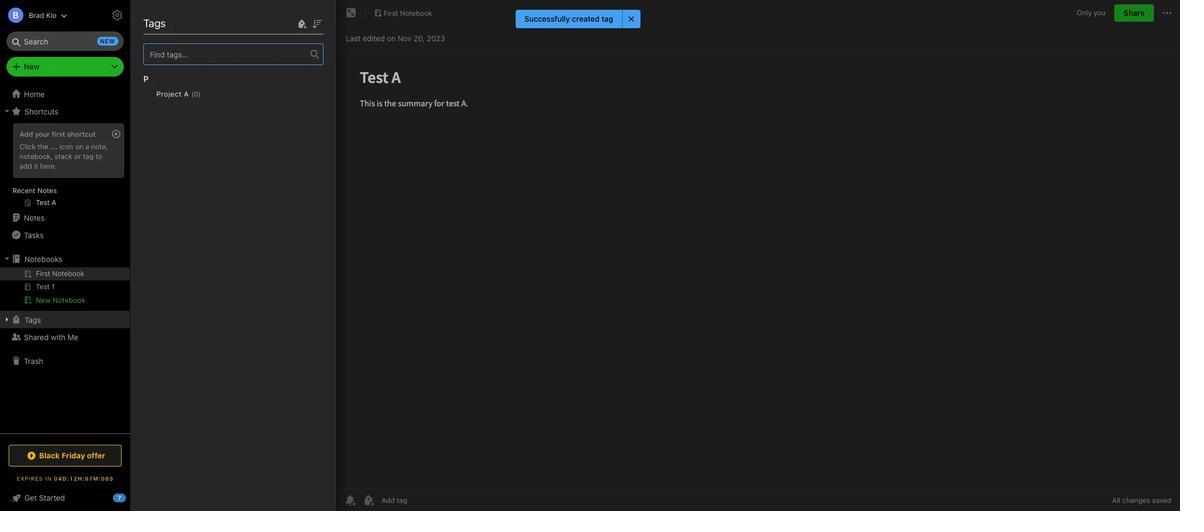 Task type: locate. For each thing, give the bounding box(es) containing it.
a left the (
[[184, 90, 189, 98]]

0 vertical spatial tag
[[602, 14, 614, 23]]

shared
[[24, 333, 49, 342]]

tags button
[[0, 311, 130, 329]]

0 horizontal spatial tag
[[83, 152, 94, 161]]

group inside tree
[[0, 120, 130, 213]]

tags up 1 note on the left of page
[[143, 17, 166, 29]]

started
[[39, 494, 65, 503]]

on
[[387, 33, 396, 43], [75, 142, 83, 151]]

new up home
[[24, 62, 40, 71]]

p
[[143, 74, 149, 84]]

a.
[[244, 74, 251, 83]]

1 horizontal spatial notebook
[[182, 11, 231, 23]]

icon on a note, notebook, stack or tag to add it here.
[[20, 142, 108, 170]]

first notebook up note on the left of the page
[[156, 11, 231, 23]]

tree
[[0, 85, 130, 433]]

all changes saved
[[1113, 496, 1172, 505]]

nov
[[398, 33, 412, 43]]

tags
[[143, 17, 166, 29], [24, 315, 41, 324]]

tag actions image
[[201, 90, 218, 98]]

0 vertical spatial tags
[[143, 17, 166, 29]]

the inside group
[[38, 142, 48, 151]]

1 vertical spatial tags
[[24, 315, 41, 324]]

1 horizontal spatial the
[[169, 74, 180, 83]]

Account field
[[0, 4, 67, 26]]

notebook inside button
[[400, 8, 432, 17]]

0 vertical spatial notes
[[37, 186, 57, 195]]

notebook up find tags… "text box"
[[182, 11, 231, 23]]

add tag image
[[362, 494, 375, 507]]

a inside icon on a note, notebook, stack or tag to add it here.
[[85, 142, 89, 151]]

a up is
[[162, 62, 167, 71]]

...
[[50, 142, 57, 151]]

recent notes
[[12, 186, 57, 195]]

a
[[144, 96, 148, 104], [85, 142, 89, 151]]

(
[[192, 90, 194, 98]]

first notebook inside button
[[384, 8, 432, 17]]

stack
[[55, 152, 72, 161]]

0 horizontal spatial tags
[[24, 315, 41, 324]]

tasks button
[[0, 226, 130, 244]]

the right is
[[169, 74, 180, 83]]

successfully created tag
[[525, 14, 614, 23]]

0
[[194, 90, 198, 98]]

tag inside icon on a note, notebook, stack or tag to add it here.
[[83, 152, 94, 161]]

share
[[1124, 8, 1145, 17]]

1 vertical spatial a
[[184, 90, 189, 98]]

ago
[[189, 96, 200, 104]]

a
[[162, 62, 167, 71], [184, 90, 189, 98]]

Note Editor text field
[[337, 52, 1180, 489]]

notes
[[37, 186, 57, 195], [24, 213, 45, 222]]

new for new
[[24, 62, 40, 71]]

2023
[[427, 33, 445, 43]]

7
[[118, 495, 121, 502]]

notebook inside button
[[53, 296, 86, 305]]

tree containing home
[[0, 85, 130, 433]]

first notebook up nov
[[384, 8, 432, 17]]

the
[[169, 74, 180, 83], [38, 142, 48, 151]]

first
[[384, 8, 398, 17], [156, 11, 179, 23]]

0 vertical spatial new
[[24, 62, 40, 71]]

Sort field
[[311, 17, 324, 30]]

new
[[24, 62, 40, 71], [36, 296, 51, 305]]

notebook for the new notebook button
[[53, 296, 86, 305]]

1 vertical spatial on
[[75, 142, 83, 151]]

on up or
[[75, 142, 83, 151]]

notebook up 20,
[[400, 8, 432, 17]]

first inside button
[[384, 8, 398, 17]]

1 vertical spatial a
[[85, 142, 89, 151]]

shortcuts
[[24, 107, 59, 116]]

expand notebooks image
[[3, 255, 11, 263]]

0 horizontal spatial notebook
[[53, 296, 86, 305]]

shortcut
[[67, 130, 96, 138]]

0 horizontal spatial a
[[85, 142, 89, 151]]

offer
[[87, 451, 105, 460]]

1 horizontal spatial first
[[384, 8, 398, 17]]

notebooks
[[24, 254, 62, 264]]

1 horizontal spatial first notebook
[[384, 8, 432, 17]]

group
[[0, 120, 130, 213]]

all
[[1113, 496, 1121, 505]]

the left ...
[[38, 142, 48, 151]]

1 horizontal spatial a
[[184, 90, 189, 98]]

click to collapse image
[[126, 491, 134, 504]]

on left nov
[[387, 33, 396, 43]]

0 horizontal spatial a
[[162, 62, 167, 71]]

a for project
[[184, 90, 189, 98]]

new inside popup button
[[24, 62, 40, 71]]

notes up tasks
[[24, 213, 45, 222]]

2 horizontal spatial notebook
[[400, 8, 432, 17]]

new up tags button
[[36, 296, 51, 305]]

only you
[[1077, 8, 1106, 17]]

new inside button
[[36, 296, 51, 305]]

1 vertical spatial new
[[36, 296, 51, 305]]

note,
[[91, 142, 108, 151]]

tag
[[602, 14, 614, 23], [83, 152, 94, 161]]

created
[[572, 14, 600, 23]]

0 vertical spatial a
[[144, 96, 148, 104]]

tags up shared
[[24, 315, 41, 324]]

1 vertical spatial the
[[38, 142, 48, 151]]

a inside "p" row group
[[184, 90, 189, 98]]

in
[[45, 476, 52, 482]]

1
[[143, 34, 147, 43]]

expires
[[17, 476, 43, 482]]

1 horizontal spatial on
[[387, 33, 396, 43]]

p row group
[[143, 65, 332, 117]]

first up last edited on nov 20, 2023
[[384, 8, 398, 17]]

a left note,
[[85, 142, 89, 151]]

notebook up tags button
[[53, 296, 86, 305]]

new for new notebook
[[36, 296, 51, 305]]

tag right created
[[602, 14, 614, 23]]

a left the few at the top left of page
[[144, 96, 148, 104]]

0 vertical spatial a
[[162, 62, 167, 71]]

notes right recent
[[37, 186, 57, 195]]

1 horizontal spatial tags
[[143, 17, 166, 29]]

trash
[[24, 356, 43, 366]]

first up note on the left of the page
[[156, 11, 179, 23]]

a for test
[[162, 62, 167, 71]]

0 horizontal spatial first
[[156, 11, 179, 23]]

notebook for first notebook button
[[400, 8, 432, 17]]

Find tags… text field
[[144, 47, 311, 62]]

minutes
[[163, 96, 187, 104]]

group containing add your first shortcut
[[0, 120, 130, 213]]

test
[[229, 74, 242, 83]]

first
[[52, 130, 65, 138]]

0 horizontal spatial on
[[75, 142, 83, 151]]

click
[[20, 142, 36, 151]]

new notebook
[[36, 296, 86, 305]]

recent
[[12, 186, 35, 195]]

project
[[156, 90, 182, 98]]

click the ...
[[20, 142, 57, 151]]

successfully
[[525, 14, 570, 23]]

0 horizontal spatial first notebook
[[156, 11, 231, 23]]

shared with me link
[[0, 329, 130, 346]]

cell
[[0, 268, 130, 281]]

notebook
[[400, 8, 432, 17], [182, 11, 231, 23], [53, 296, 86, 305]]

0 vertical spatial on
[[387, 33, 396, 43]]

notebooks link
[[0, 250, 130, 268]]

1 vertical spatial tag
[[83, 152, 94, 161]]

tag left to
[[83, 152, 94, 161]]

first notebook
[[384, 8, 432, 17], [156, 11, 231, 23]]

on inside the note window element
[[387, 33, 396, 43]]

0 horizontal spatial the
[[38, 142, 48, 151]]

Help and Learning task checklist field
[[0, 490, 130, 507]]

test a
[[144, 62, 167, 71]]

note
[[149, 34, 165, 43]]

icon
[[59, 142, 73, 151]]



Task type: describe. For each thing, give the bounding box(es) containing it.
few
[[150, 96, 161, 104]]

black friday offer
[[39, 451, 105, 460]]

settings image
[[111, 9, 124, 22]]

add your first shortcut
[[20, 130, 96, 138]]

home
[[24, 89, 45, 99]]

here.
[[40, 162, 57, 170]]

shortcuts button
[[0, 103, 130, 120]]

trash link
[[0, 352, 130, 370]]

add
[[20, 162, 32, 170]]

new search field
[[14, 31, 118, 51]]

new button
[[7, 57, 124, 77]]

create new tag image
[[295, 17, 308, 30]]

1 vertical spatial notes
[[24, 213, 45, 222]]

tags inside button
[[24, 315, 41, 324]]

new notebook group
[[0, 268, 130, 311]]

1 horizontal spatial tag
[[602, 14, 614, 23]]

it
[[34, 162, 38, 170]]

this
[[144, 74, 159, 83]]

notebook,
[[20, 152, 53, 161]]

notes link
[[0, 209, 130, 226]]

new
[[100, 37, 115, 45]]

Search text field
[[14, 31, 116, 51]]

add
[[20, 130, 33, 138]]

tasks
[[24, 230, 44, 240]]

brad klo
[[29, 11, 57, 19]]

note window element
[[337, 0, 1180, 511]]

project a ( 0 )
[[156, 90, 201, 98]]

first notebook button
[[370, 5, 436, 21]]

brad
[[29, 11, 44, 19]]

20,
[[414, 33, 425, 43]]

your
[[35, 130, 50, 138]]

expand note image
[[345, 7, 358, 20]]

last
[[346, 33, 361, 43]]

test
[[144, 62, 160, 71]]

me
[[67, 333, 78, 342]]

black friday offer button
[[9, 445, 122, 467]]

to
[[95, 152, 102, 161]]

1 note
[[143, 34, 165, 43]]

a few minutes ago
[[144, 96, 200, 104]]

summary
[[182, 74, 215, 83]]

edited
[[363, 33, 385, 43]]

share button
[[1115, 4, 1154, 22]]

on inside icon on a note, notebook, stack or tag to add it here.
[[75, 142, 83, 151]]

get
[[24, 494, 37, 503]]

sort options image
[[311, 17, 324, 30]]

klo
[[46, 11, 57, 19]]

saved
[[1152, 496, 1172, 505]]

last edited on nov 20, 2023
[[346, 33, 445, 43]]

only
[[1077, 8, 1092, 17]]

add a reminder image
[[344, 494, 357, 507]]

friday
[[62, 451, 85, 460]]

Tag actions field
[[201, 88, 218, 100]]

04d:12h:07m:08s
[[54, 476, 114, 482]]

or
[[74, 152, 81, 161]]

get started
[[24, 494, 65, 503]]

black
[[39, 451, 60, 460]]

expand tags image
[[3, 315, 11, 324]]

0 vertical spatial the
[[169, 74, 180, 83]]

1 horizontal spatial a
[[144, 96, 148, 104]]

)
[[198, 90, 201, 98]]

changes
[[1123, 496, 1151, 505]]

shared with me
[[24, 333, 78, 342]]

home link
[[0, 85, 130, 103]]

you
[[1094, 8, 1106, 17]]

new notebook button
[[0, 294, 130, 307]]

for
[[217, 74, 227, 83]]

is
[[161, 74, 167, 83]]

expires in 04d:12h:07m:08s
[[17, 476, 114, 482]]

this is the summary for test a.
[[144, 74, 251, 83]]

with
[[51, 333, 65, 342]]



Task type: vqa. For each thing, say whether or not it's contained in the screenshot.
here.
yes



